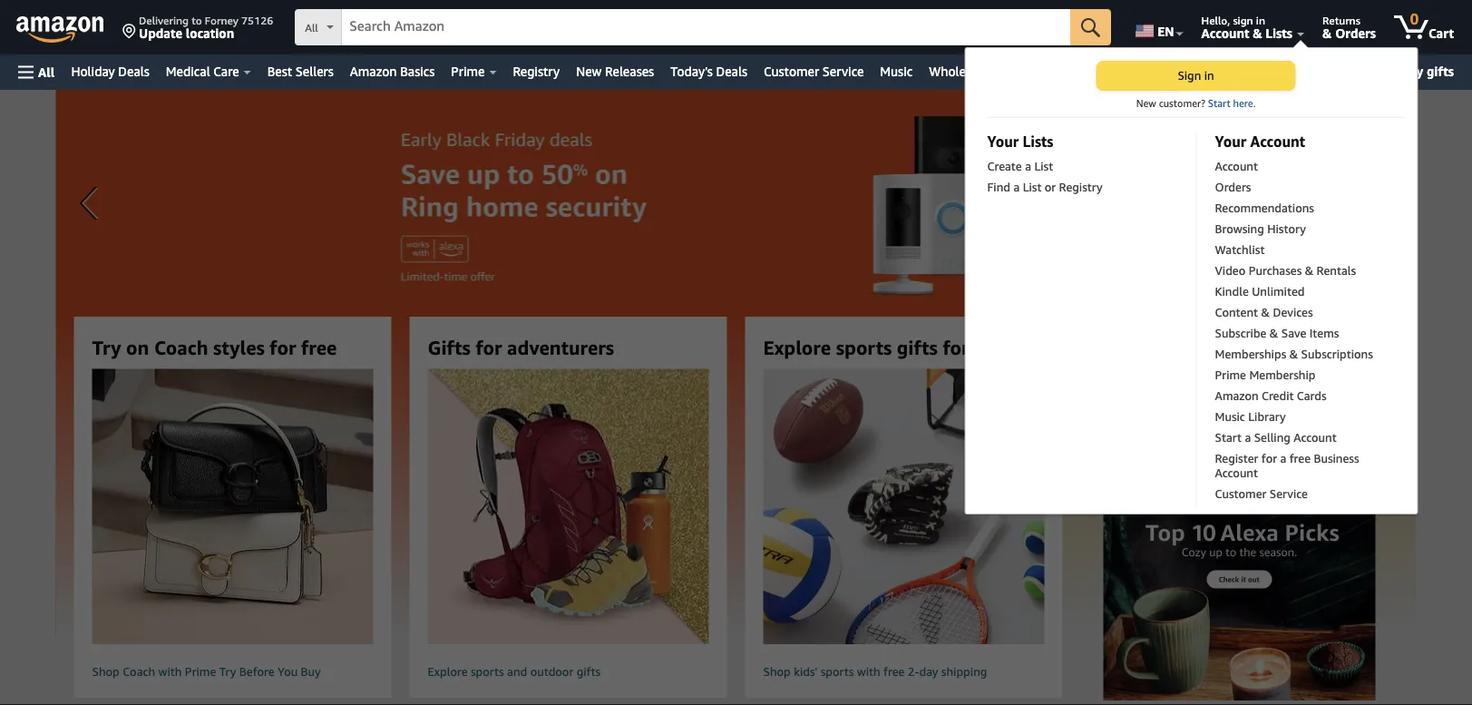 Task type: describe. For each thing, give the bounding box(es) containing it.
securely
[[1239, 379, 1282, 393]]

sports for gifts
[[836, 336, 892, 358]]

0 vertical spatial list
[[1035, 159, 1054, 173]]

2 vertical spatial gifts
[[577, 665, 601, 679]]

sports for and
[[471, 665, 504, 679]]

the
[[1198, 336, 1227, 358]]

register for a free business account link
[[1216, 451, 1387, 486]]

shop kids' sports with free 2-day shipping link
[[733, 369, 1076, 684]]

in for sign in securely
[[1226, 379, 1236, 393]]

get
[[1292, 64, 1313, 78]]

video purchases & rentals link
[[1216, 263, 1387, 284]]

account up home
[[1202, 25, 1250, 40]]

0 vertical spatial try
[[92, 336, 121, 358]]

holiday deals link
[[63, 59, 158, 84]]

customer service
[[764, 64, 864, 79]]

history
[[1268, 221, 1307, 235]]

today's deals
[[671, 64, 748, 79]]

all button
[[10, 54, 63, 90]]

sign for sign in securely
[[1199, 379, 1223, 393]]

music inside your account account orders recommendations browsing history watchlist video purchases & rentals kindle unlimited content & devices subscribe & save items memberships & subscriptions prime membership amazon credit cards music library start a selling account register for a free business account customer service
[[1216, 409, 1246, 423]]

customer inside your account account orders recommendations browsing history watchlist video purchases & rentals kindle unlimited content & devices subscribe & save items memberships & subscriptions prime membership amazon credit cards music library start a selling account register for a free business account customer service
[[1216, 486, 1267, 500]]

whole foods
[[929, 64, 1004, 79]]

gifts inside navigation navigation
[[1427, 64, 1455, 78]]

for right gifts
[[476, 336, 502, 358]]

explore sports and outdoor gifts link
[[397, 369, 740, 684]]

coach inside shop coach with prime try before you buy link
[[123, 665, 155, 679]]

& up kindle unlimited link
[[1306, 263, 1314, 277]]

sellers
[[296, 64, 334, 79]]

content
[[1216, 305, 1259, 319]]

subscriptions
[[1302, 347, 1374, 361]]

& inside 'returns & orders'
[[1323, 25, 1333, 40]]

kindle unlimited link
[[1216, 284, 1387, 305]]

best
[[267, 64, 292, 79]]

shipping
[[942, 665, 988, 679]]

browsing history link
[[1216, 221, 1387, 242]]

new for new customer? start here.
[[1137, 97, 1157, 109]]

business
[[1314, 451, 1360, 465]]

for right styles
[[270, 336, 296, 358]]

1 horizontal spatial try
[[219, 665, 236, 679]]

browsing
[[1216, 221, 1265, 235]]

whole foods link
[[921, 59, 1012, 84]]

a right the create
[[1026, 159, 1032, 173]]

on inside navigation
[[1361, 64, 1376, 78]]

start inside your account account orders recommendations browsing history watchlist video purchases & rentals kindle unlimited content & devices subscribe & save items memberships & subscriptions prime membership amazon credit cards music library start a selling account register for a free business account customer service
[[1216, 430, 1242, 444]]

you
[[278, 665, 298, 679]]

for left kids
[[943, 336, 970, 358]]

sign
[[1234, 14, 1254, 26]]

prime membership link
[[1216, 368, 1387, 388]]

find a list or registry link
[[988, 180, 1178, 201]]

membership
[[1250, 368, 1316, 382]]

for left the
[[1166, 336, 1193, 358]]

update
[[139, 25, 182, 40]]

outdoor
[[531, 665, 574, 679]]

start here. link
[[1209, 97, 1256, 109]]

account up business
[[1294, 430, 1337, 444]]

lists inside your lists create a list find a list or registry
[[1023, 132, 1054, 150]]

fashion link
[[1063, 59, 1124, 84]]

0 vertical spatial service
[[823, 64, 864, 79]]

1 horizontal spatial free
[[884, 665, 905, 679]]

gifts for adventurers
[[428, 336, 615, 358]]

0 vertical spatial customer service link
[[756, 59, 872, 84]]

amazon home
[[1132, 64, 1217, 79]]

today's deals link
[[663, 59, 756, 84]]

explore sports and outdoor gifts
[[428, 665, 601, 679]]

kindle
[[1216, 284, 1249, 298]]

selling
[[1255, 430, 1291, 444]]

sign for sign in for the best experience
[[1099, 336, 1139, 358]]

experience
[[1275, 336, 1372, 358]]

recommendations link
[[1216, 201, 1387, 221]]

for inside your account account orders recommendations browsing history watchlist video purchases & rentals kindle unlimited content & devices subscribe & save items memberships & subscriptions prime membership amazon credit cards music library start a selling account register for a free business account customer service
[[1262, 451, 1278, 465]]

0 horizontal spatial on
[[126, 336, 149, 358]]

buy
[[301, 665, 321, 679]]

gifts
[[428, 336, 471, 358]]

a up the register
[[1245, 430, 1252, 444]]

location
[[186, 25, 234, 40]]

returns
[[1323, 14, 1361, 26]]

registry link
[[505, 59, 568, 84]]

in for sign in for the best experience
[[1144, 336, 1161, 358]]

sign in for the best experience
[[1099, 336, 1372, 358]]

fashion
[[1071, 64, 1115, 79]]

credit
[[1262, 388, 1294, 402]]

shop kids' sports with free 2-day shipping
[[764, 665, 988, 679]]

cart
[[1429, 25, 1455, 40]]

or
[[1045, 180, 1056, 194]]

releases
[[605, 64, 654, 79]]

create a list link
[[988, 159, 1178, 180]]

0 vertical spatial lists
[[1266, 25, 1293, 40]]

customer?
[[1159, 97, 1206, 109]]

& left save
[[1270, 326, 1279, 340]]

none submit inside all "search box"
[[1071, 9, 1112, 45]]

new for new releases
[[576, 64, 602, 79]]

sign in securely link
[[1100, 373, 1380, 400]]

forney
[[205, 14, 239, 26]]

amazon inside your account account orders recommendations browsing history watchlist video purchases & rentals kindle unlimited content & devices subscribe & save items memberships & subscriptions prime membership amazon credit cards music library start a selling account register for a free business account customer service
[[1216, 388, 1259, 402]]

account & lists
[[1202, 25, 1293, 40]]

your lists create a list find a list or registry
[[988, 132, 1103, 194]]

service inside your account account orders recommendations browsing history watchlist video purchases & rentals kindle unlimited content & devices subscribe & save items memberships & subscriptions prime membership amazon credit cards music library start a selling account register for a free business account customer service
[[1270, 486, 1309, 500]]

1 vertical spatial list
[[1023, 180, 1042, 194]]

save
[[1282, 326, 1307, 340]]

try on coach styles for free image
[[61, 369, 405, 644]]

1 vertical spatial gifts
[[897, 336, 938, 358]]

and
[[507, 665, 527, 679]]

holiday
[[71, 64, 115, 79]]

en link
[[1125, 5, 1192, 50]]

returns & orders
[[1323, 14, 1377, 40]]

shop coach with prime try before you buy link
[[61, 369, 405, 684]]

en
[[1158, 24, 1175, 39]]

medical
[[166, 64, 210, 79]]

delivering
[[139, 14, 189, 26]]

create
[[988, 159, 1022, 173]]

holiday
[[1380, 64, 1424, 78]]

in for sign in
[[1205, 68, 1215, 82]]

watchlist
[[1216, 242, 1265, 256]]

jump
[[1327, 64, 1358, 78]]

gifts for adventurers image
[[397, 369, 740, 644]]

main content containing try on coach styles for free
[[0, 90, 1473, 705]]

unlimited
[[1252, 284, 1305, 298]]

75126
[[241, 14, 273, 26]]



Task type: vqa. For each thing, say whether or not it's contained in the screenshot.
the topmost DA29-
no



Task type: locate. For each thing, give the bounding box(es) containing it.
service down start a selling account link
[[1270, 486, 1309, 500]]

2 shop from the left
[[764, 665, 791, 679]]

find
[[988, 180, 1011, 194]]

1 horizontal spatial lists
[[1266, 25, 1293, 40]]

0 horizontal spatial registry
[[513, 64, 560, 79]]

sign
[[1178, 68, 1202, 82], [1099, 336, 1139, 358], [1199, 379, 1223, 393]]

1 vertical spatial explore
[[428, 665, 468, 679]]

1 deals from the left
[[118, 64, 150, 79]]

orders up the recommendations
[[1216, 180, 1252, 194]]

prime right basics
[[451, 64, 485, 79]]

1 vertical spatial sign
[[1099, 336, 1139, 358]]

& down save
[[1290, 347, 1299, 361]]

0 vertical spatial registry
[[513, 64, 560, 79]]

registry
[[513, 64, 560, 79], [1060, 180, 1103, 194]]

1 your from the left
[[988, 132, 1019, 150]]

orders link
[[1216, 180, 1387, 201]]

0 vertical spatial all
[[305, 21, 318, 34]]

& right hello,
[[1253, 25, 1263, 40]]

a down the 'selling'
[[1281, 451, 1287, 465]]

whole
[[929, 64, 966, 79]]

get a jump on holiday gifts
[[1292, 64, 1455, 78]]

1 horizontal spatial new
[[1137, 97, 1157, 109]]

account up account 'link'
[[1251, 132, 1306, 150]]

to
[[192, 14, 202, 26]]

1 vertical spatial all
[[38, 64, 55, 79]]

music left whole
[[881, 64, 913, 79]]

cards
[[1298, 388, 1327, 402]]

0 horizontal spatial prime
[[185, 665, 216, 679]]

memberships & subscriptions link
[[1216, 347, 1387, 368]]

sign for sign in
[[1178, 68, 1202, 82]]

0
[[1411, 10, 1419, 28]]

here.
[[1234, 97, 1256, 109]]

free right styles
[[301, 336, 337, 358]]

music
[[881, 64, 913, 79], [1216, 409, 1246, 423]]

orders inside your account account orders recommendations browsing history watchlist video purchases & rentals kindle unlimited content & devices subscribe & save items memberships & subscriptions prime membership amazon credit cards music library start a selling account register for a free business account customer service
[[1216, 180, 1252, 194]]

music down sign in securely link
[[1216, 409, 1246, 423]]

all up sellers
[[305, 21, 318, 34]]

with left before
[[158, 665, 182, 679]]

holiday deals
[[71, 64, 150, 79]]

subscribe & save items link
[[1216, 326, 1387, 347]]

recommendations
[[1216, 201, 1315, 215]]

1 vertical spatial registry
[[1060, 180, 1103, 194]]

2 horizontal spatial free
[[1290, 451, 1311, 465]]

1 horizontal spatial orders
[[1336, 25, 1377, 40]]

registry right the prime link
[[513, 64, 560, 79]]

amazon home link
[[1124, 59, 1225, 84]]

1 vertical spatial prime
[[1216, 368, 1247, 382]]

best sellers link
[[259, 59, 342, 84]]

0 vertical spatial new
[[576, 64, 602, 79]]

in up new customer? start here.
[[1205, 68, 1215, 82]]

0 vertical spatial free
[[301, 336, 337, 358]]

1 vertical spatial free
[[1290, 451, 1311, 465]]

2 vertical spatial sign
[[1199, 379, 1223, 393]]

your inside your lists create a list find a list or registry
[[988, 132, 1019, 150]]

all inside button
[[38, 64, 55, 79]]

registry inside your lists create a list find a list or registry
[[1060, 180, 1103, 194]]

for
[[270, 336, 296, 358], [476, 336, 502, 358], [943, 336, 970, 358], [1166, 336, 1193, 358], [1262, 451, 1278, 465]]

amazon credit cards link
[[1216, 388, 1387, 409]]

watchlist link
[[1216, 242, 1387, 263]]

shop inside shop kids' sports with free 2-day shipping link
[[764, 665, 791, 679]]

0 horizontal spatial your
[[988, 132, 1019, 150]]

best
[[1232, 336, 1270, 358]]

for down the 'selling'
[[1262, 451, 1278, 465]]

kids'
[[794, 665, 818, 679]]

rentals
[[1317, 263, 1357, 277]]

hello, sign in
[[1202, 14, 1266, 26]]

0 horizontal spatial free
[[301, 336, 337, 358]]

0 horizontal spatial all
[[38, 64, 55, 79]]

1 horizontal spatial shop
[[764, 665, 791, 679]]

0 horizontal spatial service
[[823, 64, 864, 79]]

deals inside holiday deals 'link'
[[118, 64, 150, 79]]

1 vertical spatial new
[[1137, 97, 1157, 109]]

lists up or
[[1023, 132, 1054, 150]]

explore
[[764, 336, 831, 358], [428, 665, 468, 679]]

new releases
[[576, 64, 654, 79]]

1 vertical spatial service
[[1270, 486, 1309, 500]]

amazon left basics
[[350, 64, 397, 79]]

1 vertical spatial customer
[[1216, 486, 1267, 500]]

shop for try
[[92, 665, 120, 679]]

1 horizontal spatial customer
[[1216, 486, 1267, 500]]

gifts left kids
[[897, 336, 938, 358]]

free left 2-
[[884, 665, 905, 679]]

1 horizontal spatial service
[[1270, 486, 1309, 500]]

1 horizontal spatial amazon
[[1132, 64, 1179, 79]]

2 vertical spatial prime
[[185, 665, 216, 679]]

1 horizontal spatial explore
[[764, 336, 831, 358]]

gifts
[[1427, 64, 1455, 78], [897, 336, 938, 358], [577, 665, 601, 679]]

sign inside navigation navigation
[[1178, 68, 1202, 82]]

customer right today's deals
[[764, 64, 820, 79]]

1 vertical spatial on
[[126, 336, 149, 358]]

0 horizontal spatial explore
[[428, 665, 468, 679]]

before
[[239, 665, 275, 679]]

0 vertical spatial music
[[881, 64, 913, 79]]

amazon up customer?
[[1132, 64, 1179, 79]]

lists right sign
[[1266, 25, 1293, 40]]

deals
[[118, 64, 150, 79], [716, 64, 748, 79]]

start left here. on the top
[[1209, 97, 1231, 109]]

list left or
[[1023, 180, 1042, 194]]

account down the register
[[1216, 466, 1259, 480]]

in right sign
[[1257, 14, 1266, 26]]

amazon for amazon home
[[1132, 64, 1179, 79]]

a right find
[[1014, 180, 1020, 194]]

0 horizontal spatial customer
[[764, 64, 820, 79]]

registry right or
[[1060, 180, 1103, 194]]

basics
[[400, 64, 435, 79]]

0 vertical spatial prime
[[451, 64, 485, 79]]

shop inside shop coach with prime try before you buy link
[[92, 665, 120, 679]]

gifts right outdoor
[[577, 665, 601, 679]]

1 horizontal spatial music
[[1216, 409, 1246, 423]]

a
[[1317, 64, 1324, 78], [1026, 159, 1032, 173], [1014, 180, 1020, 194], [1245, 430, 1252, 444], [1281, 451, 1287, 465]]

1 horizontal spatial prime
[[451, 64, 485, 79]]

2 with from the left
[[857, 665, 881, 679]]

1 with from the left
[[158, 665, 182, 679]]

2 horizontal spatial prime
[[1216, 368, 1247, 382]]

with left 2-
[[857, 665, 881, 679]]

free inside your account account orders recommendations browsing history watchlist video purchases & rentals kindle unlimited content & devices subscribe & save items memberships & subscriptions prime membership amazon credit cards music library start a selling account register for a free business account customer service
[[1290, 451, 1311, 465]]

0 vertical spatial customer
[[764, 64, 820, 79]]

2 deals from the left
[[716, 64, 748, 79]]

library
[[1249, 409, 1287, 423]]

deals right today's
[[716, 64, 748, 79]]

deals inside the today's deals link
[[716, 64, 748, 79]]

get a jump on holiday gifts link
[[1285, 60, 1462, 83]]

deals for holiday deals
[[118, 64, 150, 79]]

None submit
[[1071, 9, 1112, 45]]

0 horizontal spatial try
[[92, 336, 121, 358]]

& up the "jump"
[[1323, 25, 1333, 40]]

0 vertical spatial coach
[[154, 336, 208, 358]]

account
[[1202, 25, 1250, 40], [1251, 132, 1306, 150], [1216, 159, 1259, 173], [1294, 430, 1337, 444], [1216, 466, 1259, 480]]

new
[[576, 64, 602, 79], [1137, 97, 1157, 109]]

0 horizontal spatial gifts
[[577, 665, 601, 679]]

new releases link
[[568, 59, 663, 84]]

purchases
[[1249, 263, 1302, 277]]

explore for explore sports and outdoor gifts
[[428, 665, 468, 679]]

new customer? start here.
[[1137, 97, 1256, 109]]

in
[[1257, 14, 1266, 26], [1205, 68, 1215, 82], [1144, 336, 1161, 358], [1226, 379, 1236, 393]]

orders inside 'returns & orders'
[[1336, 25, 1377, 40]]

1 horizontal spatial with
[[857, 665, 881, 679]]

new left customer?
[[1137, 97, 1157, 109]]

prime inside shop coach with prime try before you buy link
[[185, 665, 216, 679]]

sign in
[[1178, 68, 1215, 82]]

2 vertical spatial free
[[884, 665, 905, 679]]

customer down the register
[[1216, 486, 1267, 500]]

your up the create
[[988, 132, 1019, 150]]

your for account
[[1216, 132, 1247, 150]]

all down 'amazon' image
[[38, 64, 55, 79]]

0 vertical spatial on
[[1361, 64, 1376, 78]]

prime inside your account account orders recommendations browsing history watchlist video purchases & rentals kindle unlimited content & devices subscribe & save items memberships & subscriptions prime membership amazon credit cards music library start a selling account register for a free business account customer service
[[1216, 368, 1247, 382]]

1 vertical spatial start
[[1216, 430, 1242, 444]]

&
[[1253, 25, 1263, 40], [1323, 25, 1333, 40], [1306, 263, 1314, 277], [1262, 305, 1271, 319], [1270, 326, 1279, 340], [1290, 347, 1299, 361]]

All search field
[[295, 9, 1112, 47]]

main content
[[0, 90, 1473, 705]]

2 horizontal spatial amazon
[[1216, 388, 1259, 402]]

1 vertical spatial music
[[1216, 409, 1246, 423]]

2 horizontal spatial gifts
[[1427, 64, 1455, 78]]

0 vertical spatial gifts
[[1427, 64, 1455, 78]]

1 horizontal spatial deals
[[716, 64, 748, 79]]

home
[[1182, 64, 1217, 79]]

prime down sign in for the best experience
[[1216, 368, 1247, 382]]

0 horizontal spatial new
[[576, 64, 602, 79]]

early black friday deals. save up to 50% on ring home security. works with alexa. limited-time offer. image
[[56, 90, 1417, 634]]

0 vertical spatial orders
[[1336, 25, 1377, 40]]

service left music link
[[823, 64, 864, 79]]

1 horizontal spatial registry
[[1060, 180, 1103, 194]]

amazon up library
[[1216, 388, 1259, 402]]

1 horizontal spatial your
[[1216, 132, 1247, 150]]

1 horizontal spatial on
[[1361, 64, 1376, 78]]

your down start here. link
[[1216, 132, 1247, 150]]

list up or
[[1035, 159, 1054, 173]]

all
[[305, 21, 318, 34], [38, 64, 55, 79]]

items
[[1310, 326, 1340, 340]]

2 your from the left
[[1216, 132, 1247, 150]]

1 vertical spatial orders
[[1216, 180, 1252, 194]]

on
[[1361, 64, 1376, 78], [126, 336, 149, 358]]

sign in link
[[1097, 61, 1296, 91]]

0 horizontal spatial music
[[881, 64, 913, 79]]

customer service link
[[756, 59, 872, 84], [1216, 486, 1387, 507]]

free down the 'selling'
[[1290, 451, 1311, 465]]

deals right holiday
[[118, 64, 150, 79]]

explore sports gifts for kids image
[[733, 369, 1076, 644]]

your
[[988, 132, 1019, 150], [1216, 132, 1247, 150]]

register
[[1216, 451, 1259, 465]]

shop
[[92, 665, 120, 679], [764, 665, 791, 679]]

0 horizontal spatial amazon
[[350, 64, 397, 79]]

try on coach styles for free
[[92, 336, 337, 358]]

service
[[823, 64, 864, 79], [1270, 486, 1309, 500]]

& down unlimited
[[1262, 305, 1271, 319]]

0 vertical spatial start
[[1209, 97, 1231, 109]]

medical care
[[166, 64, 239, 79]]

prime inside the prime link
[[451, 64, 485, 79]]

0 horizontal spatial shop
[[92, 665, 120, 679]]

lists
[[1266, 25, 1293, 40], [1023, 132, 1054, 150]]

1 shop from the left
[[92, 665, 120, 679]]

0 horizontal spatial lists
[[1023, 132, 1054, 150]]

today's
[[671, 64, 713, 79]]

account link
[[1216, 159, 1387, 180]]

with
[[158, 665, 182, 679], [857, 665, 881, 679]]

0 vertical spatial sign
[[1178, 68, 1202, 82]]

amazon image
[[16, 16, 104, 44]]

0 horizontal spatial customer service link
[[756, 59, 872, 84]]

1 vertical spatial lists
[[1023, 132, 1054, 150]]

1 vertical spatial coach
[[123, 665, 155, 679]]

start up the register
[[1216, 430, 1242, 444]]

1 horizontal spatial customer service link
[[1216, 486, 1387, 507]]

1 horizontal spatial gifts
[[897, 336, 938, 358]]

your for lists
[[988, 132, 1019, 150]]

hello,
[[1202, 14, 1231, 26]]

orders up the "jump"
[[1336, 25, 1377, 40]]

0 vertical spatial explore
[[764, 336, 831, 358]]

sports
[[836, 336, 892, 358], [471, 665, 504, 679], [821, 665, 854, 679]]

your inside your account account orders recommendations browsing history watchlist video purchases & rentals kindle unlimited content & devices subscribe & save items memberships & subscriptions prime membership amazon credit cards music library start a selling account register for a free business account customer service
[[1216, 132, 1247, 150]]

navigation navigation
[[0, 0, 1473, 523]]

free
[[301, 336, 337, 358], [1290, 451, 1311, 465], [884, 665, 905, 679]]

explore for explore sports gifts for kids
[[764, 336, 831, 358]]

account up the recommendations
[[1216, 159, 1259, 173]]

new left releases
[[576, 64, 602, 79]]

your account account orders recommendations browsing history watchlist video purchases & rentals kindle unlimited content & devices subscribe & save items memberships & subscriptions prime membership amazon credit cards music library start a selling account register for a free business account customer service
[[1216, 132, 1374, 500]]

0 horizontal spatial deals
[[118, 64, 150, 79]]

kids
[[975, 336, 1012, 358]]

music link
[[872, 59, 921, 84]]

1 vertical spatial customer service link
[[1216, 486, 1387, 507]]

amazon for amazon basics
[[350, 64, 397, 79]]

medical care link
[[158, 59, 259, 84]]

1 vertical spatial try
[[219, 665, 236, 679]]

foods
[[970, 64, 1004, 79]]

prime left before
[[185, 665, 216, 679]]

1 horizontal spatial all
[[305, 21, 318, 34]]

shop for explore
[[764, 665, 791, 679]]

with inside shop kids' sports with free 2-day shipping link
[[857, 665, 881, 679]]

2-
[[908, 665, 920, 679]]

amazon basics
[[350, 64, 435, 79]]

0 horizontal spatial with
[[158, 665, 182, 679]]

gifts down cart
[[1427, 64, 1455, 78]]

all inside "search box"
[[305, 21, 318, 34]]

in left the
[[1144, 336, 1161, 358]]

in left securely
[[1226, 379, 1236, 393]]

memberships
[[1216, 347, 1287, 361]]

with inside shop coach with prime try before you buy link
[[158, 665, 182, 679]]

Search Amazon text field
[[342, 10, 1071, 44]]

sign in securely
[[1199, 379, 1282, 393]]

0 horizontal spatial orders
[[1216, 180, 1252, 194]]

start a selling account link
[[1216, 430, 1387, 451]]

a right get
[[1317, 64, 1324, 78]]

deals for today's deals
[[716, 64, 748, 79]]



